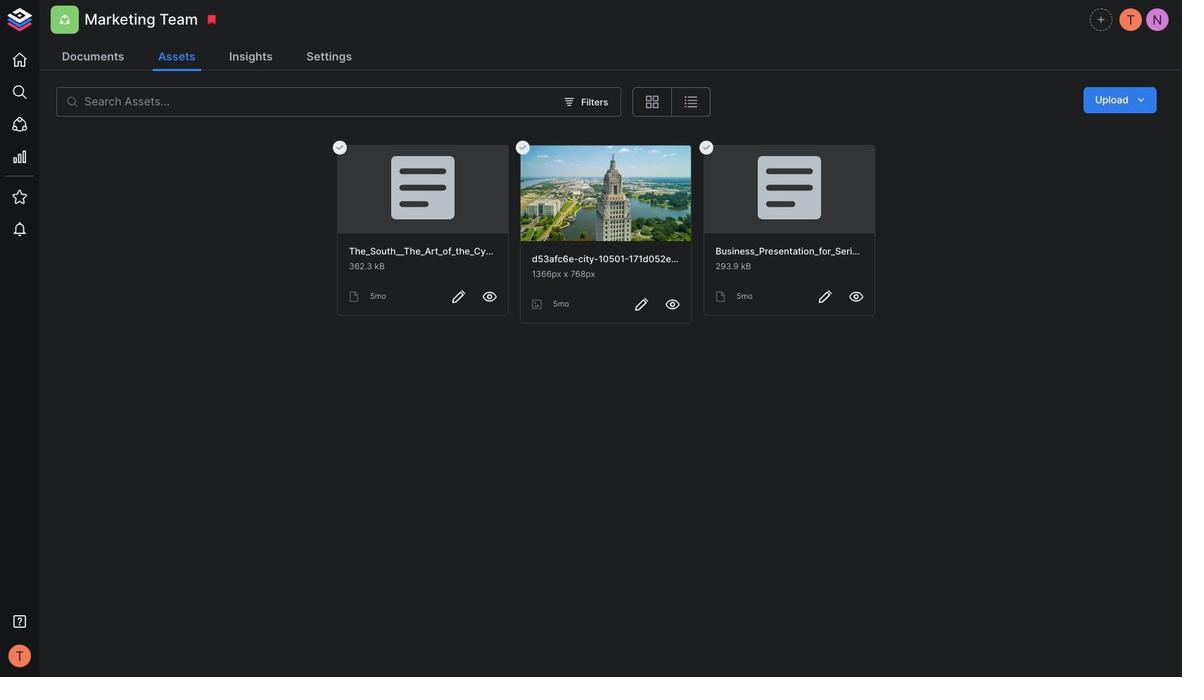 Task type: locate. For each thing, give the bounding box(es) containing it.
group
[[633, 87, 711, 117]]



Task type: describe. For each thing, give the bounding box(es) containing it.
Search Assets... text field
[[84, 87, 555, 117]]

remove bookmark image
[[206, 13, 218, 26]]



Task type: vqa. For each thing, say whether or not it's contained in the screenshot.
Remove Bookmark icon in the left top of the page
yes



